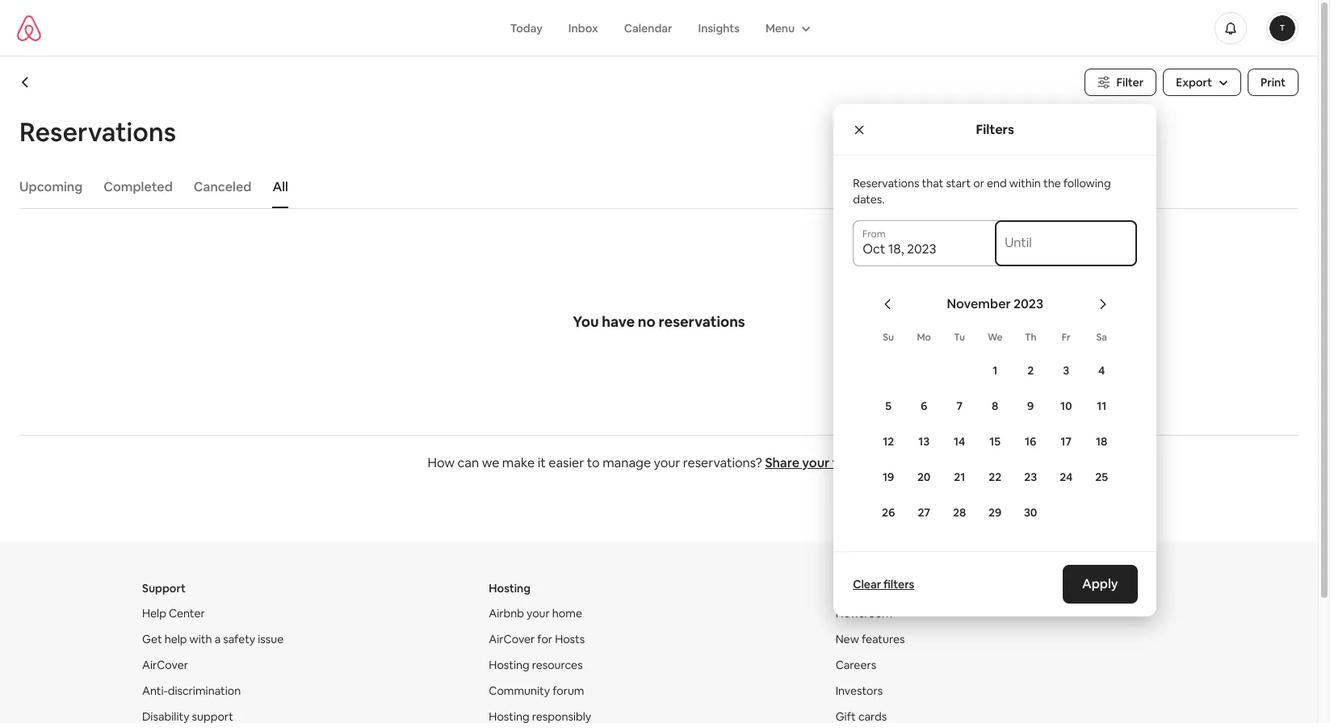 Task type: vqa. For each thing, say whether or not it's contained in the screenshot.


Task type: describe. For each thing, give the bounding box(es) containing it.
15 button
[[978, 425, 1013, 459]]

hosting for hosting
[[489, 582, 531, 596]]

all
[[273, 179, 288, 195]]

upcoming
[[19, 179, 83, 195]]

13
[[919, 435, 930, 449]]

25 button
[[1084, 460, 1120, 494]]

a
[[215, 632, 221, 647]]

export button
[[1163, 69, 1242, 96]]

help center link
[[142, 607, 205, 621]]

it
[[538, 455, 546, 472]]

6 button
[[906, 389, 942, 423]]

community
[[489, 684, 550, 699]]

hosting resources
[[489, 658, 583, 673]]

filter
[[1117, 75, 1144, 90]]

11
[[1097, 399, 1107, 414]]

new features
[[836, 632, 905, 647]]

reservations for reservations that start or end within the following dates.
[[853, 176, 920, 191]]

feedback
[[833, 455, 891, 472]]

print button
[[1248, 69, 1299, 96]]

home
[[552, 607, 582, 621]]

share your feedback button
[[765, 455, 891, 472]]

new
[[836, 632, 859, 647]]

sa
[[1096, 331, 1107, 344]]

can
[[458, 455, 479, 472]]

28 button
[[942, 496, 978, 530]]

end
[[987, 176, 1007, 191]]

tab list containing upcoming
[[11, 166, 1299, 208]]

you have no reservations
[[573, 313, 745, 331]]

no
[[638, 313, 656, 331]]

completed
[[104, 179, 173, 195]]

reservations that start or end within the following dates.
[[853, 176, 1111, 207]]

12
[[883, 435, 894, 449]]

18 button
[[1084, 425, 1120, 459]]

apply button
[[1063, 565, 1137, 604]]

newsroom link
[[836, 607, 892, 621]]

canceled
[[194, 179, 252, 195]]

14
[[954, 435, 966, 449]]

22 button
[[978, 460, 1013, 494]]

aircover for aircover for hosts
[[489, 632, 535, 647]]

you
[[573, 313, 599, 331]]

print
[[1261, 75, 1286, 90]]

su
[[883, 331, 894, 344]]

reservations?
[[683, 455, 762, 472]]

airbnb your home
[[489, 607, 582, 621]]

we
[[482, 455, 499, 472]]

9 button
[[1013, 389, 1049, 423]]

investors link
[[836, 684, 883, 699]]

fr
[[1062, 331, 1071, 344]]

today
[[510, 21, 543, 35]]

go back image
[[19, 76, 32, 89]]

reservations
[[659, 313, 745, 331]]

clear
[[853, 578, 881, 592]]

10
[[1060, 399, 1072, 414]]

24 button
[[1049, 460, 1084, 494]]

today link
[[497, 13, 556, 43]]

airbnb for airbnb
[[836, 582, 872, 596]]

3 button
[[1049, 354, 1084, 388]]

that
[[922, 176, 944, 191]]

aircover for aircover link
[[142, 658, 188, 673]]

2 button
[[1013, 354, 1049, 388]]

8 button
[[978, 389, 1013, 423]]

2023
[[1014, 296, 1044, 313]]

5 button
[[871, 389, 906, 423]]

november
[[947, 296, 1011, 313]]

get
[[142, 632, 162, 647]]

filters
[[884, 578, 915, 592]]

1 horizontal spatial your
[[654, 455, 680, 472]]

8
[[992, 399, 999, 414]]

2
[[1028, 364, 1034, 378]]

21
[[954, 470, 965, 485]]

reservations for reservations
[[19, 116, 176, 149]]

export
[[1176, 75, 1212, 90]]

clear filters
[[853, 578, 915, 592]]

0 horizontal spatial your
[[527, 607, 550, 621]]

insights
[[698, 21, 740, 35]]

tu
[[954, 331, 965, 344]]

new features link
[[836, 632, 905, 647]]



Task type: locate. For each thing, give the bounding box(es) containing it.
1 horizontal spatial airbnb
[[836, 582, 872, 596]]

for
[[537, 632, 553, 647]]

inbox link
[[556, 13, 611, 43]]

group
[[753, 13, 821, 43]]

insights link
[[685, 13, 753, 43]]

25
[[1096, 470, 1108, 485]]

hosting for hosting resources
[[489, 658, 530, 673]]

28
[[953, 506, 966, 520]]

safety
[[223, 632, 255, 647]]

reservations inside reservations that start or end within the following dates.
[[853, 176, 920, 191]]

2 hosting from the top
[[489, 658, 530, 673]]

20 button
[[906, 460, 942, 494]]

tab list
[[11, 166, 1299, 208]]

reservations up completed
[[19, 116, 176, 149]]

0 vertical spatial aircover
[[489, 632, 535, 647]]

community forum link
[[489, 684, 584, 699]]

9
[[1028, 399, 1034, 414]]

center
[[169, 607, 205, 621]]

0 horizontal spatial reservations
[[19, 116, 176, 149]]

to
[[587, 455, 600, 472]]

aircover for hosts link
[[489, 632, 585, 647]]

completed button
[[96, 171, 181, 204]]

1 vertical spatial airbnb
[[489, 607, 524, 621]]

26
[[882, 506, 895, 520]]

aircover left for
[[489, 632, 535, 647]]

19 button
[[871, 460, 906, 494]]

4
[[1099, 364, 1105, 378]]

your right the manage
[[654, 455, 680, 472]]

19
[[883, 470, 894, 485]]

resources
[[532, 658, 583, 673]]

1 vertical spatial reservations
[[853, 176, 920, 191]]

0 vertical spatial reservations
[[19, 116, 176, 149]]

airbnb for airbnb your home
[[489, 607, 524, 621]]

30 button
[[1013, 496, 1049, 530]]

1 vertical spatial aircover
[[142, 658, 188, 673]]

30
[[1024, 506, 1038, 520]]

airbnb up aircover for hosts
[[489, 607, 524, 621]]

calendar application
[[853, 279, 1330, 567]]

your
[[654, 455, 680, 472], [802, 455, 830, 472], [527, 607, 550, 621]]

filters
[[976, 121, 1014, 138]]

careers link
[[836, 658, 877, 673]]

29
[[989, 506, 1002, 520]]

2 horizontal spatial your
[[802, 455, 830, 472]]

apply
[[1082, 576, 1118, 593]]

0 vertical spatial hosting
[[489, 582, 531, 596]]

your right share
[[802, 455, 830, 472]]

1 button
[[978, 354, 1013, 388]]

12 button
[[871, 425, 906, 459]]

mo
[[917, 331, 931, 344]]

26 button
[[871, 496, 906, 530]]

how can we make it easier to manage your reservations? share your feedback
[[428, 455, 891, 472]]

anti-
[[142, 684, 168, 699]]

6
[[921, 399, 928, 414]]

features
[[862, 632, 905, 647]]

we
[[988, 331, 1003, 344]]

anti-discrimination link
[[142, 684, 241, 699]]

1 horizontal spatial aircover
[[489, 632, 535, 647]]

your up aircover for hosts
[[527, 607, 550, 621]]

within
[[1010, 176, 1041, 191]]

share
[[765, 455, 800, 472]]

with
[[189, 632, 212, 647]]

1 vertical spatial hosting
[[489, 658, 530, 673]]

0 horizontal spatial airbnb
[[489, 607, 524, 621]]

17 button
[[1049, 425, 1084, 459]]

or
[[974, 176, 985, 191]]

th
[[1025, 331, 1037, 344]]

11 button
[[1084, 389, 1120, 423]]

0 vertical spatial airbnb
[[836, 582, 872, 596]]

forum
[[553, 684, 584, 699]]

aircover up anti-
[[142, 658, 188, 673]]

0 horizontal spatial aircover
[[142, 658, 188, 673]]

aircover for hosts
[[489, 632, 585, 647]]

reservations up dates.
[[853, 176, 920, 191]]

1 hosting from the top
[[489, 582, 531, 596]]

27 button
[[906, 496, 942, 530]]

7
[[957, 399, 963, 414]]

18
[[1096, 435, 1108, 449]]

14 button
[[942, 425, 978, 459]]

filters dialog
[[834, 104, 1330, 617]]

1
[[993, 364, 998, 378]]

calendar link
[[611, 13, 685, 43]]

hosting resources link
[[489, 658, 583, 673]]

1 horizontal spatial reservations
[[853, 176, 920, 191]]

filter button
[[1084, 69, 1157, 96]]

start
[[946, 176, 971, 191]]

24
[[1060, 470, 1073, 485]]

dates.
[[853, 192, 885, 207]]

16
[[1025, 435, 1037, 449]]

None text field
[[863, 242, 986, 258], [1005, 242, 1128, 258], [863, 242, 986, 258], [1005, 242, 1128, 258]]

5
[[886, 399, 892, 414]]

20
[[918, 470, 931, 485]]

hosting up community
[[489, 658, 530, 673]]

help center
[[142, 607, 205, 621]]

how
[[428, 455, 455, 472]]

22
[[989, 470, 1002, 485]]

discrimination
[[168, 684, 241, 699]]

newsroom
[[836, 607, 892, 621]]

inbox
[[569, 21, 598, 35]]

airbnb up newsroom link
[[836, 582, 872, 596]]

10 button
[[1049, 389, 1084, 423]]

november 2023
[[947, 296, 1044, 313]]

hosting up "airbnb your home"
[[489, 582, 531, 596]]

community forum
[[489, 684, 584, 699]]

aircover link
[[142, 658, 188, 673]]

help
[[142, 607, 166, 621]]

make
[[502, 455, 535, 472]]

manage
[[603, 455, 651, 472]]

have
[[602, 313, 635, 331]]



